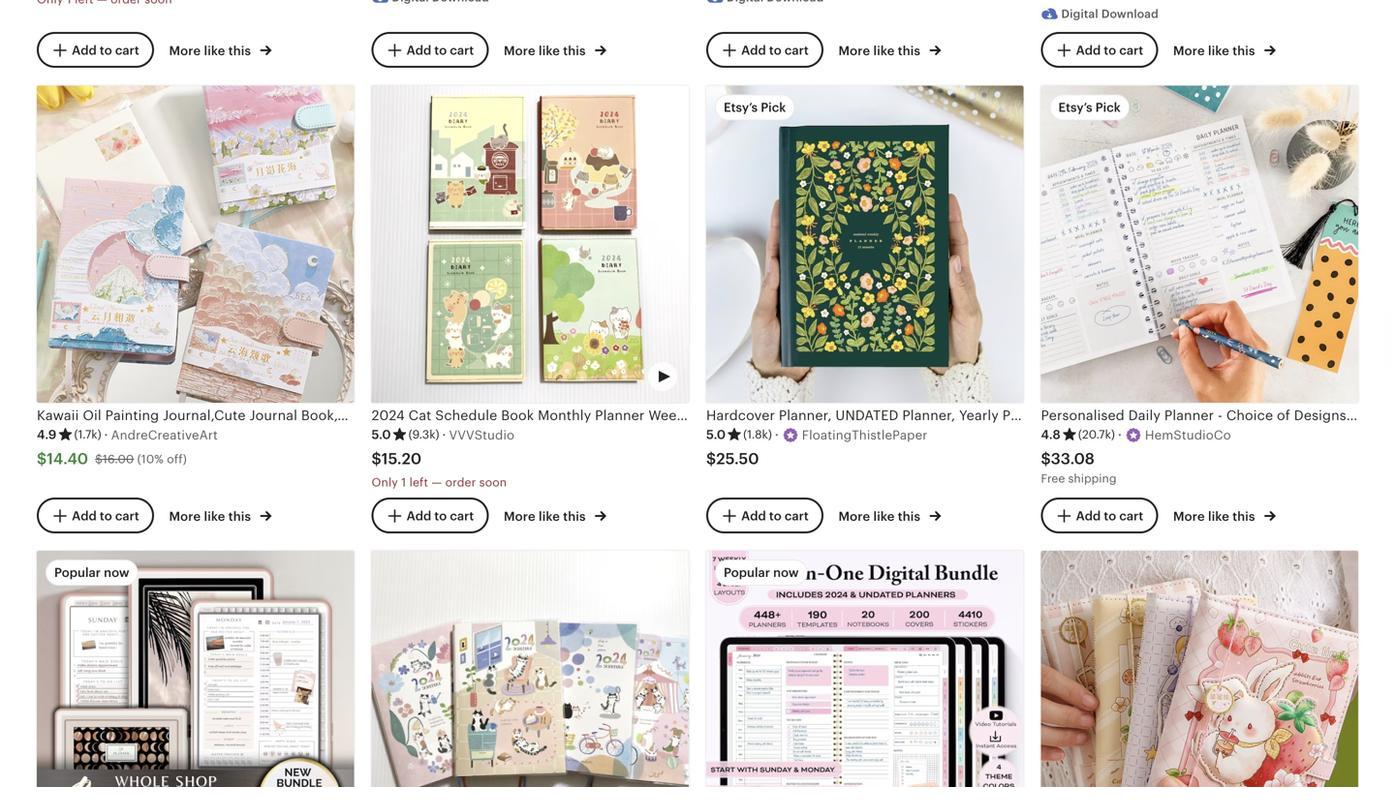Task type: vqa. For each thing, say whether or not it's contained in the screenshot.
2nd Popular from right
yes



Task type: describe. For each thing, give the bounding box(es) containing it.
$ for 15.20
[[372, 450, 382, 468]]

1
[[401, 476, 406, 489]]

2 2024 cat schedule book monthly planner weekly calendar book office agenda journal notebook gift for cat lovers stationery back to school image from the top
[[372, 551, 689, 788]]

$ for 33.08
[[1041, 450, 1051, 468]]

$ 33.08 free shipping
[[1041, 450, 1117, 485]]

1 · from the left
[[104, 428, 108, 442]]

(1.7k)
[[74, 428, 101, 441]]

digital
[[1062, 7, 1099, 20]]

14.40
[[47, 450, 88, 468]]

$ 15.20 only 1 left — order soon
[[372, 450, 507, 489]]

25.50
[[716, 450, 759, 468]]

(1.8k)
[[743, 428, 772, 441]]

16.00
[[103, 453, 134, 466]]

hardcover planner, undated planner, yearly planner, floral planner, watercolor planner, cute planner, weekly planner, to do planner, image
[[706, 86, 1024, 403]]

5.0 for 25.50
[[706, 428, 726, 442]]

now for second popular now link from right
[[104, 566, 129, 580]]

product video element for first 2024 cat schedule book monthly planner weekly calendar book office agenda journal notebook gift for cat lovers stationery back to school image from the top of the page
[[372, 86, 689, 403]]

only
[[372, 476, 398, 489]]

popular for digital planner, digital sticker, whole shop bundle, budget, fitness, notebook, goals and meal planning for ipad and tablet, goodnotes etc.. image
[[54, 566, 101, 580]]

soon
[[479, 476, 507, 489]]

$ for 25.50
[[706, 450, 716, 468]]

pick for 33.08
[[1096, 100, 1121, 115]]

1 2024 cat schedule book monthly planner weekly calendar book office agenda journal notebook gift for cat lovers stationery back to school image from the top
[[372, 86, 689, 403]]

$ for 14.40
[[37, 450, 47, 468]]

$ inside $ 14.40 $ 16.00 (10% off)
[[95, 453, 103, 466]]

product video element for 2024 digital planner, dated digital planner, pink digital journal, goodnotes planner, ipad planner, daily notability planner, adhd planner image at the bottom right of page
[[706, 551, 1024, 788]]

$ 25.50
[[706, 450, 759, 468]]

popular now for second popular now link from right
[[54, 566, 129, 580]]



Task type: locate. For each thing, give the bounding box(es) containing it.
1 horizontal spatial 5.0
[[706, 428, 726, 442]]

popular now for 2nd popular now link from the left
[[724, 566, 799, 580]]

free
[[1041, 472, 1065, 485]]

2024 cat schedule book monthly planner weekly calendar book office agenda journal notebook gift for cat lovers stationery back to school image
[[372, 86, 689, 403], [372, 551, 689, 788]]

0 horizontal spatial popular now link
[[37, 551, 354, 788]]

a5 cute animal journal with cute bookmark - 224 pages soft leather cover planner- magnetic buckle - diy journal with lines and grids image
[[1041, 551, 1359, 788]]

digital download link
[[1041, 0, 1359, 29]]

1 etsy's pick from the left
[[724, 100, 786, 115]]

· right (1.7k)
[[104, 428, 108, 442]]

1 horizontal spatial etsy's pick
[[1059, 100, 1121, 115]]

2024 digital planner, dated digital planner, pink digital journal, goodnotes planner, ipad planner, daily notability planner, adhd planner image
[[706, 551, 1024, 788]]

(9.3k)
[[409, 428, 439, 441]]

5.0
[[372, 428, 391, 442], [706, 428, 726, 442]]

3 · from the left
[[775, 428, 779, 442]]

2 5.0 from the left
[[706, 428, 726, 442]]

0 horizontal spatial now
[[104, 566, 129, 580]]

4.8
[[1041, 428, 1061, 442]]

33.08
[[1051, 450, 1095, 468]]

digital download
[[1062, 7, 1159, 20]]

· right (9.3k)
[[442, 428, 446, 442]]

0 horizontal spatial popular now
[[54, 566, 129, 580]]

1 horizontal spatial pick
[[1096, 100, 1121, 115]]

etsy's pick
[[724, 100, 786, 115], [1059, 100, 1121, 115]]

· right (20.7k)
[[1118, 428, 1122, 442]]

1 horizontal spatial popular now
[[724, 566, 799, 580]]

2 pick from the left
[[1096, 100, 1121, 115]]

· for 15.20
[[442, 428, 446, 442]]

etsy's pick for 25.50
[[724, 100, 786, 115]]

1 horizontal spatial now
[[773, 566, 799, 580]]

more like this link
[[169, 40, 272, 60], [504, 40, 606, 60], [839, 40, 941, 60], [1173, 40, 1276, 60], [169, 506, 272, 526], [504, 506, 606, 526], [839, 506, 941, 526], [1173, 506, 1276, 526]]

digital planner, digital sticker, whole shop bundle, budget, fitness, notebook, goals and meal planning for ipad and tablet, goodnotes etc.. image
[[37, 551, 354, 788]]

popular for 2024 digital planner, dated digital planner, pink digital journal, goodnotes planner, ipad planner, daily notability planner, adhd planner image at the bottom right of page
[[724, 566, 770, 580]]

like
[[204, 44, 225, 58], [539, 44, 560, 58], [874, 44, 895, 58], [1208, 44, 1230, 58], [204, 510, 225, 524], [539, 510, 560, 524], [874, 510, 895, 524], [1208, 510, 1230, 524]]

etsy's
[[724, 100, 758, 115], [1059, 100, 1093, 115]]

1 5.0 from the left
[[372, 428, 391, 442]]

· for 33.08
[[1118, 428, 1122, 442]]

add to cart button
[[37, 32, 154, 68], [372, 32, 489, 68], [706, 32, 823, 68], [1041, 32, 1158, 68], [37, 498, 154, 534], [372, 498, 489, 534], [706, 498, 823, 534], [1041, 498, 1158, 534]]

(10%
[[137, 453, 164, 466]]

$ inside $ 15.20 only 1 left — order soon
[[372, 450, 382, 468]]

popular
[[54, 566, 101, 580], [724, 566, 770, 580]]

4 · from the left
[[1118, 428, 1122, 442]]

1 etsy's from the left
[[724, 100, 758, 115]]

2 popular now from the left
[[724, 566, 799, 580]]

popular now link
[[37, 551, 354, 788], [706, 551, 1024, 788]]

product video element for second 2024 cat schedule book monthly planner weekly calendar book office agenda journal notebook gift for cat lovers stationery back to school image
[[372, 551, 689, 788]]

2 popular now link from the left
[[706, 551, 1024, 788]]

0 horizontal spatial 5.0
[[372, 428, 391, 442]]

cart
[[115, 43, 139, 58], [450, 43, 474, 58], [785, 43, 809, 58], [1120, 43, 1144, 58], [115, 509, 139, 524], [450, 509, 474, 524], [785, 509, 809, 524], [1120, 509, 1144, 524]]

1 pick from the left
[[761, 100, 786, 115]]

pick for 25.50
[[761, 100, 786, 115]]

$ inside $ 33.08 free shipping
[[1041, 450, 1051, 468]]

1 horizontal spatial popular now link
[[706, 551, 1024, 788]]

1 now from the left
[[104, 566, 129, 580]]

0 horizontal spatial etsy's
[[724, 100, 758, 115]]

$
[[37, 450, 47, 468], [372, 450, 382, 468], [706, 450, 716, 468], [1041, 450, 1051, 468], [95, 453, 103, 466]]

etsy's for 33.08
[[1059, 100, 1093, 115]]

· for 25.50
[[775, 428, 779, 442]]

download
[[1102, 7, 1159, 20]]

1 popular now link from the left
[[37, 551, 354, 788]]

left
[[409, 476, 428, 489]]

—
[[432, 476, 442, 489]]

personalised daily planner - choice of designs - a5 undated weekly & daily organiser - gift for her, personalized planner notebook organiser image
[[1041, 86, 1359, 403]]

2 etsy's pick from the left
[[1059, 100, 1121, 115]]

1 horizontal spatial etsy's
[[1059, 100, 1093, 115]]

more like this
[[169, 44, 254, 58], [504, 44, 589, 58], [839, 44, 924, 58], [1173, 44, 1259, 58], [169, 510, 254, 524], [504, 510, 589, 524], [839, 510, 924, 524], [1173, 510, 1259, 524]]

· right (1.8k) at the right bottom of the page
[[775, 428, 779, 442]]

product video element for digital planner, digital sticker, whole shop bundle, budget, fitness, notebook, goals and meal planning for ipad and tablet, goodnotes etc.. image
[[37, 551, 354, 788]]

5.0 up $ 25.50
[[706, 428, 726, 442]]

this
[[228, 44, 251, 58], [563, 44, 586, 58], [898, 44, 921, 58], [1233, 44, 1255, 58], [228, 510, 251, 524], [563, 510, 586, 524], [898, 510, 921, 524], [1233, 510, 1255, 524]]

1 popular from the left
[[54, 566, 101, 580]]

order
[[445, 476, 476, 489]]

add to cart
[[72, 43, 139, 58], [407, 43, 474, 58], [741, 43, 809, 58], [1076, 43, 1144, 58], [72, 509, 139, 524], [407, 509, 474, 524], [741, 509, 809, 524], [1076, 509, 1144, 524]]

now
[[104, 566, 129, 580], [773, 566, 799, 580]]

15.20
[[382, 450, 422, 468]]

$ 14.40 $ 16.00 (10% off)
[[37, 450, 187, 468]]

etsy's pick for 33.08
[[1059, 100, 1121, 115]]

1 popular now from the left
[[54, 566, 129, 580]]

kawaii oil painting journal,cute journal book,color pages,kawaii notebook,soft leather cover planner,magnetic buckle notebook,stationery image
[[37, 86, 354, 403]]

to
[[100, 43, 112, 58], [434, 43, 447, 58], [769, 43, 782, 58], [1104, 43, 1116, 58], [100, 509, 112, 524], [434, 509, 447, 524], [769, 509, 782, 524], [1104, 509, 1116, 524]]

2 popular from the left
[[724, 566, 770, 580]]

5.0 for 15.20
[[372, 428, 391, 442]]

0 horizontal spatial pick
[[761, 100, 786, 115]]

off)
[[167, 453, 187, 466]]

2 now from the left
[[773, 566, 799, 580]]

popular now
[[54, 566, 129, 580], [724, 566, 799, 580]]

2 etsy's from the left
[[1059, 100, 1093, 115]]

(20.7k)
[[1078, 428, 1115, 441]]

2 · from the left
[[442, 428, 446, 442]]

now for 2nd popular now link from the left
[[773, 566, 799, 580]]

1 vertical spatial 2024 cat schedule book monthly planner weekly calendar book office agenda journal notebook gift for cat lovers stationery back to school image
[[372, 551, 689, 788]]

4.9
[[37, 428, 57, 442]]

0 horizontal spatial etsy's pick
[[724, 100, 786, 115]]

product video element
[[372, 86, 689, 403], [37, 551, 354, 788], [372, 551, 689, 788], [706, 551, 1024, 788]]

shipping
[[1068, 472, 1117, 485]]

0 horizontal spatial popular
[[54, 566, 101, 580]]

5.0 up 15.20
[[372, 428, 391, 442]]

1 horizontal spatial popular
[[724, 566, 770, 580]]

pick
[[761, 100, 786, 115], [1096, 100, 1121, 115]]

add
[[72, 43, 97, 58], [407, 43, 431, 58], [741, 43, 766, 58], [1076, 43, 1101, 58], [72, 509, 97, 524], [407, 509, 431, 524], [741, 509, 766, 524], [1076, 509, 1101, 524]]

0 vertical spatial 2024 cat schedule book monthly planner weekly calendar book office agenda journal notebook gift for cat lovers stationery back to school image
[[372, 86, 689, 403]]

more
[[169, 44, 201, 58], [504, 44, 536, 58], [839, 44, 870, 58], [1173, 44, 1205, 58], [169, 510, 201, 524], [504, 510, 536, 524], [839, 510, 870, 524], [1173, 510, 1205, 524]]

etsy's for 25.50
[[724, 100, 758, 115]]

·
[[104, 428, 108, 442], [442, 428, 446, 442], [775, 428, 779, 442], [1118, 428, 1122, 442]]



